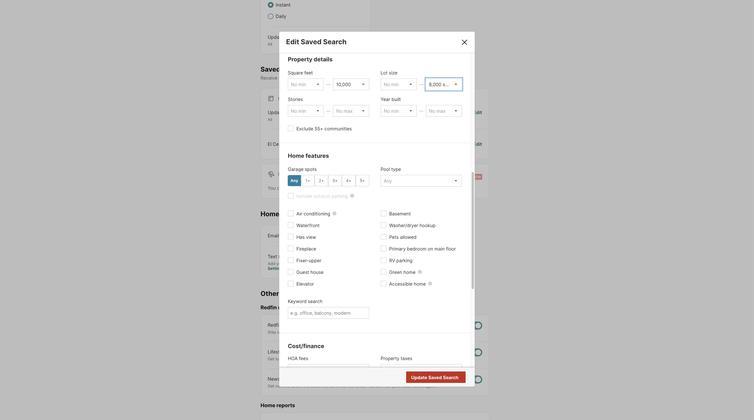 Task type: locate. For each thing, give the bounding box(es) containing it.
0 vertical spatial edit
[[286, 38, 299, 46]]

search
[[375, 75, 389, 81], [308, 299, 323, 305]]

timely
[[279, 75, 292, 81]]

0 vertical spatial parking
[[332, 194, 348, 199]]

1 edit button from the top
[[474, 109, 482, 122]]

types down for sale
[[285, 110, 297, 116]]

0 vertical spatial for
[[278, 96, 287, 102]]

1 vertical spatial update types all
[[268, 110, 297, 122]]

on for news
[[298, 330, 303, 335]]

your right market
[[392, 384, 401, 389]]

1 vertical spatial for
[[278, 172, 287, 178]]

2 edit button from the top
[[474, 141, 482, 148]]

None checkbox
[[464, 322, 482, 330], [464, 376, 482, 384], [464, 322, 482, 330], [464, 376, 482, 384]]

1 horizontal spatial in
[[335, 384, 339, 389]]

2 to from the left
[[365, 330, 369, 335]]

0 vertical spatial get
[[268, 357, 275, 362]]

on right date
[[298, 330, 303, 335]]

1
[[300, 141, 302, 147]]

0 vertical spatial types
[[285, 34, 297, 40]]

1 vertical spatial your
[[277, 262, 285, 266]]

55+
[[315, 126, 323, 132]]

agent. inside redfin news stay up to date on redfin's tools and features, how to buy or sell a home, and connect with an agent.
[[447, 330, 459, 335]]

estate
[[355, 384, 367, 389]]

2 vertical spatial home
[[302, 357, 313, 362]]

2+
[[319, 179, 324, 183]]

redfin
[[261, 305, 277, 311], [268, 323, 282, 328], [412, 384, 424, 389]]

1 horizontal spatial local
[[402, 384, 411, 389]]

Daily radio
[[268, 13, 274, 19]]

conditioning
[[304, 211, 330, 217]]

home down test
[[288, 153, 304, 160]]

search for edit saved search
[[323, 38, 347, 46]]

0 vertical spatial your
[[342, 75, 352, 81]]

tools
[[320, 330, 329, 335]]

home inside 'edit saved search' dialog
[[288, 153, 304, 160]]

search inside 'edit saved search' dialog
[[308, 299, 323, 305]]

5+ radio
[[356, 175, 369, 187]]

taxes
[[401, 356, 412, 362]]

1 vertical spatial redfin
[[268, 323, 282, 328]]

your
[[342, 75, 352, 81], [277, 262, 285, 266], [392, 384, 401, 389]]

to left buy at the bottom of page
[[365, 330, 369, 335]]

update types all down for sale
[[268, 110, 297, 122]]

newsletter
[[268, 377, 291, 383]]

size
[[389, 70, 398, 76]]

while
[[337, 186, 349, 191]]

home right accessible
[[414, 282, 426, 287]]

1 vertical spatial get
[[268, 384, 275, 389]]

your left preferred
[[342, 75, 352, 81]]

fixer-
[[297, 258, 309, 264]]

2 vertical spatial on
[[298, 330, 303, 335]]

get inside lifestyle & tips get local insights, home improvement tips, style and design resources.
[[268, 357, 275, 362]]

get down lifestyle
[[268, 357, 275, 362]]

get down newsletter
[[268, 384, 275, 389]]

0 horizontal spatial property
[[288, 56, 312, 63]]

your up settings
[[277, 262, 285, 266]]

redfin inside redfin news stay up to date on redfin's tools and features, how to buy or sell a home, and connect with an agent.
[[268, 323, 282, 328]]

redfin for redfin updates
[[261, 305, 277, 311]]

searching
[[350, 186, 371, 191]]

edit for update types edit button
[[474, 110, 482, 116]]

property right design at the bottom
[[381, 356, 400, 362]]

Any radio
[[288, 175, 301, 187]]

1 vertical spatial searches
[[316, 186, 336, 191]]

on right based
[[336, 75, 341, 81]]

0 vertical spatial property
[[288, 56, 312, 63]]

property details
[[288, 56, 333, 63]]

1 vertical spatial on
[[428, 246, 433, 252]]

no inside button
[[436, 375, 442, 381]]

lot size
[[381, 70, 398, 76]]

1 vertical spatial from
[[383, 384, 391, 389]]

built
[[392, 97, 401, 102]]

0 vertical spatial redfin
[[261, 305, 277, 311]]

0 vertical spatial local
[[276, 357, 284, 362]]

property
[[288, 56, 312, 63], [381, 356, 400, 362]]

2 vertical spatial your
[[392, 384, 401, 389]]

account settings
[[268, 262, 336, 271]]

fireplace
[[297, 246, 316, 252]]

property up the square feet in the top of the page
[[288, 56, 312, 63]]

get
[[268, 357, 275, 362], [268, 384, 275, 389]]

0 vertical spatial in
[[315, 262, 318, 266]]

None checkbox
[[464, 349, 482, 357]]

0 horizontal spatial from
[[293, 377, 303, 383]]

3+
[[333, 179, 338, 183]]

accessible home
[[389, 282, 426, 287]]

1 for from the top
[[278, 96, 287, 102]]

0 vertical spatial searches
[[282, 65, 312, 73]]

home down cost/finance on the left
[[302, 357, 313, 362]]

0 vertical spatial home
[[288, 153, 304, 160]]

0 vertical spatial all
[[268, 42, 272, 47]]

update down for sale
[[268, 110, 284, 116]]

0 vertical spatial emails
[[437, 141, 450, 147]]

0 horizontal spatial and
[[330, 330, 337, 335]]

0 horizontal spatial local
[[276, 357, 284, 362]]

0 horizontal spatial search
[[308, 299, 323, 305]]

guest house
[[297, 270, 324, 276]]

update down taxes
[[411, 375, 427, 381]]

and right home,
[[407, 330, 414, 335]]

1 horizontal spatial search
[[443, 375, 459, 381]]

saved left results
[[428, 375, 442, 381]]

search up "e.g. office, balcony, modern" text box
[[308, 299, 323, 305]]

redfin's
[[304, 330, 319, 335]]

1 vertical spatial local
[[402, 384, 411, 389]]

e.g. office, balcony, modern text field
[[291, 311, 367, 317]]

1 horizontal spatial on
[[336, 75, 341, 81]]

from right market
[[383, 384, 391, 389]]

1 vertical spatial in
[[335, 384, 339, 389]]

0 vertical spatial agent.
[[447, 330, 459, 335]]

4+ radio
[[342, 175, 356, 187]]

edit inside 'edit saved search' dialog
[[286, 38, 299, 46]]

1 horizontal spatial your
[[342, 75, 352, 81]]

floor
[[446, 246, 456, 252]]

redfin down the other
[[261, 305, 277, 311]]

1 vertical spatial agent.
[[425, 384, 437, 389]]

2 horizontal spatial your
[[392, 384, 401, 389]]

all down daily option
[[268, 42, 272, 47]]

allowed
[[400, 235, 417, 240]]

redfin down update saved search
[[412, 384, 424, 389]]

.
[[394, 186, 395, 191]]

edit for edit button corresponding to no emails
[[474, 141, 482, 147]]

1 vertical spatial home
[[414, 282, 426, 287]]

1 horizontal spatial emails
[[437, 141, 450, 147]]

real
[[347, 384, 354, 389]]

parking down while
[[332, 194, 348, 199]]

0 vertical spatial home
[[404, 270, 416, 276]]

0 vertical spatial edit button
[[474, 109, 482, 122]]

you can create saved searches while searching for rentals .
[[268, 186, 395, 191]]

in up house
[[315, 262, 318, 266]]

1 horizontal spatial agent.
[[447, 330, 459, 335]]

0 vertical spatial no
[[429, 141, 435, 147]]

all up the el
[[268, 117, 272, 122]]

home for home features
[[288, 153, 304, 160]]

home
[[404, 270, 416, 276], [414, 282, 426, 287], [302, 357, 313, 362]]

update down daily option
[[268, 34, 284, 40]]

2 get from the top
[[268, 384, 275, 389]]

tips
[[292, 350, 299, 356]]

notified
[[276, 384, 290, 389]]

my
[[304, 377, 310, 383]]

2 vertical spatial redfin
[[412, 384, 424, 389]]

1 horizontal spatial search
[[375, 75, 389, 81]]

search left filters.
[[375, 75, 389, 81]]

edit button
[[474, 109, 482, 122], [474, 141, 482, 148]]

1 vertical spatial edit
[[474, 110, 482, 116]]

home reports
[[261, 403, 295, 409]]

update inside 'button'
[[411, 375, 427, 381]]

0 vertical spatial on
[[336, 75, 341, 81]]

can
[[277, 186, 285, 191]]

home left reports
[[261, 403, 275, 409]]

from up about
[[293, 377, 303, 383]]

search
[[323, 38, 347, 46], [443, 375, 459, 381]]

for
[[278, 96, 287, 102], [278, 172, 287, 178]]

on inside saved searches receive timely notifications based on your preferred search filters.
[[336, 75, 341, 81]]

2 vertical spatial edit
[[474, 141, 482, 147]]

1 horizontal spatial the
[[340, 384, 346, 389]]

test
[[289, 141, 298, 147]]

2 vertical spatial update
[[411, 375, 427, 381]]

emails for other emails
[[281, 290, 302, 298]]

1 update types all from the top
[[268, 34, 297, 47]]

home left the tours
[[261, 210, 280, 218]]

1 vertical spatial no
[[436, 375, 442, 381]]

green
[[389, 270, 402, 276]]

0 horizontal spatial parking
[[332, 194, 348, 199]]

account
[[319, 262, 336, 266]]

the left real on the left of page
[[340, 384, 346, 389]]

home for green home
[[404, 270, 416, 276]]

2 for from the top
[[278, 172, 287, 178]]

1 horizontal spatial no
[[436, 375, 442, 381]]

on left main
[[428, 246, 433, 252]]

searches up notifications
[[282, 65, 312, 73]]

0 horizontal spatial the
[[303, 384, 309, 389]]

1 types from the top
[[285, 34, 297, 40]]

0 horizontal spatial no
[[429, 141, 435, 147]]

saved up receive
[[261, 65, 280, 73]]

2 horizontal spatial on
[[428, 246, 433, 252]]

local down lifestyle
[[276, 357, 284, 362]]

types down "daily"
[[285, 34, 297, 40]]

2 vertical spatial home
[[261, 403, 275, 409]]

0 horizontal spatial on
[[298, 330, 303, 335]]

1 horizontal spatial and
[[359, 357, 366, 362]]

Instant radio
[[268, 2, 274, 8]]

0 horizontal spatial to
[[283, 330, 287, 335]]

0 horizontal spatial search
[[323, 38, 347, 46]]

green home
[[389, 270, 416, 276]]

exclude
[[297, 126, 313, 132]]

el
[[268, 141, 272, 147]]

update saved search
[[411, 375, 459, 381]]

1 horizontal spatial property
[[381, 356, 400, 362]]

0 horizontal spatial agent.
[[425, 384, 437, 389]]

home inside lifestyle & tips get local insights, home improvement tips, style and design resources.
[[302, 357, 313, 362]]

2 the from the left
[[340, 384, 346, 389]]

agent. right 'an'
[[447, 330, 459, 335]]

0 vertical spatial from
[[293, 377, 303, 383]]

1+ radio
[[301, 175, 315, 187]]

for left sale
[[278, 96, 287, 102]]

rv
[[389, 258, 395, 264]]

in
[[315, 262, 318, 266], [335, 384, 339, 389]]

1 vertical spatial edit button
[[474, 141, 482, 148]]

0 vertical spatial search
[[375, 75, 389, 81]]

garage spots
[[288, 167, 317, 172]]

from
[[293, 377, 303, 383], [383, 384, 391, 389]]

for
[[372, 186, 378, 191]]

edit saved search element
[[286, 38, 454, 46]]

1 to from the left
[[283, 330, 287, 335]]

1 vertical spatial emails
[[281, 290, 302, 298]]

redfin news stay up to date on redfin's tools and features, how to buy or sell a home, and connect with an agent.
[[268, 323, 459, 335]]

0 horizontal spatial emails
[[281, 290, 302, 298]]

exclude 55+ communities
[[297, 126, 352, 132]]

0 horizontal spatial in
[[315, 262, 318, 266]]

spots
[[305, 167, 317, 172]]

0 horizontal spatial searches
[[282, 65, 312, 73]]

1 vertical spatial all
[[268, 117, 272, 122]]

elevator
[[297, 282, 314, 287]]

list box
[[288, 79, 324, 90], [333, 79, 369, 90], [381, 79, 417, 90], [426, 79, 462, 90], [288, 105, 324, 117], [333, 105, 369, 117], [381, 105, 417, 117], [426, 105, 462, 117], [381, 175, 462, 187], [288, 365, 369, 377], [381, 365, 462, 377]]

1 vertical spatial types
[[285, 110, 297, 116]]

and right style
[[359, 357, 366, 362]]

agent. down update saved search
[[425, 384, 437, 389]]

local down taxes
[[402, 384, 411, 389]]

option group containing any
[[288, 175, 369, 187]]

garage
[[288, 167, 304, 172]]

redfin up stay
[[268, 323, 282, 328]]

update
[[268, 34, 284, 40], [268, 110, 284, 116], [411, 375, 427, 381]]

instant
[[276, 2, 291, 8]]

the
[[303, 384, 309, 389], [340, 384, 346, 389]]

all
[[268, 42, 272, 47], [268, 117, 272, 122]]

to right up
[[283, 330, 287, 335]]

1 get from the top
[[268, 357, 275, 362]]

in right "trends"
[[335, 384, 339, 389]]

update types all down "daily"
[[268, 34, 297, 47]]

cerrito
[[273, 141, 288, 147]]

searches down 2+
[[316, 186, 336, 191]]

news
[[283, 323, 294, 328]]

option group
[[288, 175, 369, 187]]

option group inside 'edit saved search' dialog
[[288, 175, 369, 187]]

0 vertical spatial update types all
[[268, 34, 297, 47]]

0 horizontal spatial your
[[277, 262, 285, 266]]

for left rent on the top of the page
[[278, 172, 287, 178]]

parking up green home
[[397, 258, 413, 264]]

1 vertical spatial search
[[443, 375, 459, 381]]

and right tools
[[330, 330, 337, 335]]

emails for no emails
[[437, 141, 450, 147]]

the down my
[[303, 384, 309, 389]]

search inside 'button'
[[443, 375, 459, 381]]

hoa fees
[[288, 356, 308, 362]]

1 horizontal spatial to
[[365, 330, 369, 335]]

no
[[429, 141, 435, 147], [436, 375, 442, 381]]

home
[[288, 153, 304, 160], [261, 210, 280, 218], [261, 403, 275, 409]]

on inside 'edit saved search' dialog
[[428, 246, 433, 252]]

on inside redfin news stay up to date on redfin's tools and features, how to buy or sell a home, and connect with an agent.
[[298, 330, 303, 335]]

1 vertical spatial property
[[381, 356, 400, 362]]

saved
[[301, 38, 322, 46], [261, 65, 280, 73], [301, 186, 315, 191], [428, 375, 442, 381]]

0 vertical spatial search
[[323, 38, 347, 46]]

1 horizontal spatial parking
[[397, 258, 413, 264]]

primary
[[389, 246, 406, 252]]

parking
[[332, 194, 348, 199], [397, 258, 413, 264]]

home up accessible home
[[404, 270, 416, 276]]

1 vertical spatial home
[[261, 210, 280, 218]]

1 vertical spatial search
[[308, 299, 323, 305]]

edit saved search dialog
[[279, 32, 475, 421]]

to
[[283, 330, 287, 335], [365, 330, 369, 335]]

home for accessible home
[[414, 282, 426, 287]]



Task type: describe. For each thing, give the bounding box(es) containing it.
property taxes
[[381, 356, 412, 362]]

phone
[[286, 262, 298, 266]]

main
[[435, 246, 445, 252]]

5+
[[360, 179, 365, 183]]

2 update types all from the top
[[268, 110, 297, 122]]

search inside saved searches receive timely notifications based on your preferred search filters.
[[375, 75, 389, 81]]

how
[[356, 330, 364, 335]]

search for update saved search
[[443, 375, 459, 381]]

1 all from the top
[[268, 42, 272, 47]]

create
[[286, 186, 300, 191]]

add
[[268, 262, 275, 266]]

1 vertical spatial parking
[[397, 258, 413, 264]]

type
[[391, 167, 401, 172]]

rentals
[[379, 186, 394, 191]]

any
[[291, 179, 298, 183]]

1 horizontal spatial searches
[[316, 186, 336, 191]]

el cerrito test 1
[[268, 141, 302, 147]]

no emails
[[429, 141, 450, 147]]

— for stories
[[327, 109, 331, 113]]

no results
[[436, 375, 458, 381]]

for for for sale
[[278, 96, 287, 102]]

2 types from the top
[[285, 110, 297, 116]]

your inside saved searches receive timely notifications based on your preferred search filters.
[[342, 75, 352, 81]]

about
[[291, 384, 302, 389]]

agent. inside newsletter from my agent get notified about the latest trends in the real estate market from your local redfin agent.
[[425, 384, 437, 389]]

air conditioning
[[297, 211, 330, 217]]

insights,
[[286, 357, 301, 362]]

keyword search
[[288, 299, 323, 305]]

buy
[[370, 330, 377, 335]]

stories
[[288, 97, 303, 102]]

house
[[311, 270, 324, 276]]

1+
[[306, 179, 310, 183]]

saved inside update saved search 'button'
[[428, 375, 442, 381]]

agent
[[312, 377, 324, 383]]

based
[[321, 75, 334, 81]]

pets allowed
[[389, 235, 417, 240]]

4+
[[346, 179, 351, 183]]

redfin for redfin news stay up to date on redfin's tools and features, how to buy or sell a home, and connect with an agent.
[[268, 323, 282, 328]]

redfin inside newsletter from my agent get notified about the latest trends in the real estate market from your local redfin agent.
[[412, 384, 424, 389]]

reports
[[277, 403, 295, 409]]

— for square feet
[[327, 82, 331, 87]]

home for home tours
[[261, 210, 280, 218]]

text (sms)
[[268, 254, 292, 260]]

square
[[288, 70, 303, 76]]

edit button for update types
[[474, 109, 482, 122]]

home,
[[394, 330, 406, 335]]

local inside newsletter from my agent get notified about the latest trends in the real estate market from your local redfin agent.
[[402, 384, 411, 389]]

for sale
[[278, 96, 300, 102]]

1 horizontal spatial from
[[383, 384, 391, 389]]

get inside newsletter from my agent get notified about the latest trends in the real estate market from your local redfin agent.
[[268, 384, 275, 389]]

up
[[277, 330, 282, 335]]

home features
[[288, 153, 329, 160]]

local inside lifestyle & tips get local insights, home improvement tips, style and design resources.
[[276, 357, 284, 362]]

tips,
[[340, 357, 348, 362]]

other
[[261, 290, 279, 298]]

2+ radio
[[315, 175, 328, 187]]

notifications
[[293, 75, 320, 81]]

1 vertical spatial update
[[268, 110, 284, 116]]

edit button for no emails
[[474, 141, 482, 148]]

results
[[443, 375, 458, 381]]

for for for rent
[[278, 172, 287, 178]]

home tours
[[261, 210, 298, 218]]

edit for edit saved search
[[286, 38, 299, 46]]

updates
[[278, 305, 299, 311]]

fixer-upper
[[297, 258, 322, 264]]

square feet
[[288, 70, 313, 76]]

and inside lifestyle & tips get local insights, home improvement tips, style and design resources.
[[359, 357, 366, 362]]

outdoor
[[314, 194, 331, 199]]

include outdoor parking
[[297, 194, 348, 199]]

0 vertical spatial update
[[268, 34, 284, 40]]

no results button
[[429, 373, 465, 384]]

saved inside saved searches receive timely notifications based on your preferred search filters.
[[261, 65, 280, 73]]

rv parking
[[389, 258, 413, 264]]

redfin updates
[[261, 305, 299, 311]]

3+ radio
[[328, 175, 342, 187]]

for rent
[[278, 172, 301, 178]]

property for property taxes
[[381, 356, 400, 362]]

market
[[368, 384, 381, 389]]

home for home reports
[[261, 403, 275, 409]]

on for searches
[[336, 75, 341, 81]]

washer/dryer hookup
[[389, 223, 436, 229]]

lot
[[381, 70, 388, 76]]

stay
[[268, 330, 276, 335]]

view
[[306, 235, 316, 240]]

saved down 1+
[[301, 186, 315, 191]]

details
[[314, 56, 333, 63]]

number
[[299, 262, 314, 266]]

pool type
[[381, 167, 401, 172]]

accessible
[[389, 282, 413, 287]]

keyword
[[288, 299, 307, 305]]

features
[[306, 153, 329, 160]]

your inside newsletter from my agent get notified about the latest trends in the real estate market from your local redfin agent.
[[392, 384, 401, 389]]

saved searches receive timely notifications based on your preferred search filters.
[[261, 65, 404, 81]]

no for no emails
[[429, 141, 435, 147]]

improvement
[[314, 357, 339, 362]]

sell
[[383, 330, 390, 335]]

tours
[[281, 210, 298, 218]]

add your phone number in
[[268, 262, 319, 266]]

feet
[[304, 70, 313, 76]]

— for year built
[[419, 109, 423, 113]]

saved up property details
[[301, 38, 322, 46]]

include
[[297, 194, 312, 199]]

property for property details
[[288, 56, 312, 63]]

searches inside saved searches receive timely notifications based on your preferred search filters.
[[282, 65, 312, 73]]

2 all from the top
[[268, 117, 272, 122]]

fees
[[299, 356, 308, 362]]

preferred
[[353, 75, 373, 81]]

1 the from the left
[[303, 384, 309, 389]]

pets
[[389, 235, 399, 240]]

text
[[268, 254, 277, 260]]

receive
[[261, 75, 278, 81]]

pool
[[381, 167, 390, 172]]

or
[[378, 330, 382, 335]]

update saved search button
[[406, 372, 466, 384]]

waterfront
[[297, 223, 320, 229]]

washer/dryer
[[389, 223, 418, 229]]

(sms)
[[278, 254, 292, 260]]

hookup
[[420, 223, 436, 229]]

2 horizontal spatial and
[[407, 330, 414, 335]]

— for lot size
[[419, 82, 423, 87]]

no for no results
[[436, 375, 442, 381]]

has
[[297, 235, 305, 240]]

email
[[268, 233, 279, 239]]

in inside newsletter from my agent get notified about the latest trends in the real estate market from your local redfin agent.
[[335, 384, 339, 389]]

rent
[[288, 172, 301, 178]]



Task type: vqa. For each thing, say whether or not it's contained in the screenshot.
MORE inside the button
no



